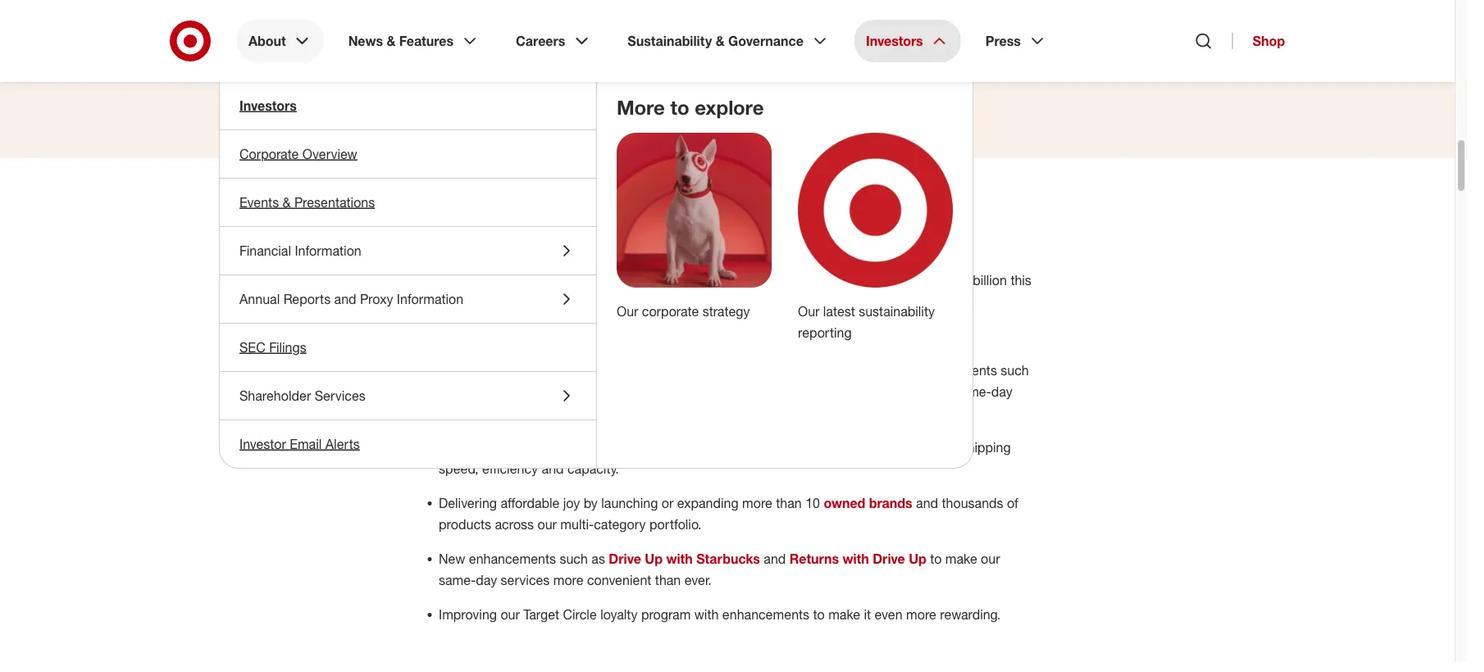 Task type: locate. For each thing, give the bounding box(es) containing it.
1 horizontal spatial up
[[909, 551, 927, 567]]

annual reports and proxy information
[[240, 291, 464, 307]]

loyalty
[[601, 607, 638, 623]]

1 horizontal spatial drive
[[873, 551, 905, 567]]

to inside the opening by the end of 2026 to increase our shipping speed, efficiency and capacity.
[[870, 440, 881, 456]]

to left $5
[[940, 272, 952, 288]]

stores
[[493, 328, 529, 344], [472, 362, 508, 378]]

up
[[645, 551, 663, 567], [909, 551, 927, 567]]

affordable
[[501, 495, 560, 511]]

target down 'investing'
[[556, 272, 592, 288]]

even right deliver
[[505, 294, 533, 310]]

neighborhoods
[[629, 328, 718, 344]]

enhancements
[[910, 362, 997, 378], [469, 551, 556, 567], [722, 607, 810, 623]]

1 horizontal spatial by
[[584, 495, 598, 511]]

day up shipping
[[992, 384, 1013, 400]]

0 vertical spatial target
[[556, 272, 592, 288]]

stores right new
[[493, 328, 529, 344]]

in inside to do it, we'll keep investing in priority areas that build our capabilities, enhance our shopping experiences and make target more relevant than ever. in fact, we plan to invest $4 billion to $5 billion this year to deliver even more of what our guests love most. that includes …
[[586, 251, 596, 267]]

our right 'increase' at the bottom right of the page
[[938, 440, 957, 456]]

1 horizontal spatial &
[[387, 33, 396, 49]]

more to explore
[[617, 96, 764, 119]]

with down portfolio.
[[666, 551, 693, 567]]

our
[[617, 303, 638, 319], [798, 303, 820, 319]]

events & presentations
[[240, 194, 375, 210]]

2 horizontal spatial enhancements
[[910, 362, 997, 378]]

and right brands
[[916, 495, 938, 511]]

corporate
[[642, 303, 699, 319]]

sortation
[[593, 440, 650, 456]]

annual
[[240, 291, 280, 307]]

target inside to do it, we'll keep investing in priority areas that build our capabilities, enhance our shopping experiences and make target more relevant than ever. in fact, we plan to invest $4 billion to $5 billion this year to deliver even more of what our guests love most. that includes …
[[556, 272, 592, 288]]

1 horizontal spatial the
[[822, 362, 840, 378]]

of right thousands
[[1007, 495, 1019, 511]]

investors link
[[855, 20, 961, 62], [220, 82, 596, 130]]

day
[[992, 384, 1013, 400], [476, 572, 497, 588]]

sustainability & governance
[[628, 33, 804, 49]]

returns with drive up link
[[790, 551, 927, 567]]

even right the "it"
[[875, 607, 903, 623]]

by
[[565, 362, 579, 378], [756, 440, 770, 456], [584, 495, 598, 511]]

0 horizontal spatial day
[[476, 572, 497, 588]]

capacity.
[[568, 461, 619, 477]]

our down affordable
[[538, 517, 557, 533]]

0 vertical spatial than
[[679, 272, 705, 288]]

1 horizontal spatial investors
[[866, 33, 923, 49]]

& right events
[[283, 194, 291, 210]]

same-
[[954, 384, 992, 400], [439, 572, 476, 588]]

our right what
[[617, 303, 638, 319]]

our latest sustainability reporting
[[798, 303, 935, 341]]

press
[[986, 33, 1021, 49]]

target down services
[[524, 607, 559, 623]]

to right the more
[[671, 96, 690, 119]]

fact,
[[754, 272, 779, 288]]

1 vertical spatial make
[[946, 551, 977, 567]]

in
[[586, 251, 596, 267], [722, 328, 732, 344]]

0 vertical spatial enhancements
[[910, 362, 997, 378]]

that
[[680, 251, 703, 267]]

guests our
[[598, 211, 698, 235]]

1 vertical spatial in
[[739, 272, 750, 288]]

0 horizontal spatial with
[[666, 551, 693, 567]]

1 vertical spatial information
[[397, 291, 464, 307]]

more
[[617, 96, 665, 119]]

2 horizontal spatial make
[[946, 551, 977, 567]]

1 horizontal spatial as
[[592, 551, 605, 567]]

improving
[[439, 607, 497, 623]]

1 drive from the left
[[609, 551, 641, 567]]

0 vertical spatial same-
[[954, 384, 992, 400]]

target right at
[[549, 384, 588, 400]]

0 horizontal spatial by
[[565, 362, 579, 378]]

our right what
[[618, 294, 637, 310]]

1 vertical spatial in
[[722, 328, 732, 344]]

0 horizontal spatial &
[[283, 194, 291, 210]]

information
[[295, 243, 362, 259], [397, 291, 464, 307]]

and down keep
[[495, 272, 517, 288]]

in down strategy
[[722, 328, 732, 344]]

our inside our latest sustainability reporting
[[798, 303, 820, 319]]

such
[[1001, 362, 1029, 378], [560, 551, 588, 567]]

1 vertical spatial or
[[662, 495, 674, 511]]

or down year's on the bottom left of the page
[[591, 384, 603, 400]]

information down 'presentations'
[[295, 243, 362, 259]]

same- down new
[[439, 572, 476, 588]]

our up $4
[[889, 251, 908, 267]]

our inside and thousands of products across our multi-category portfolio.
[[538, 517, 557, 533]]

0 horizontal spatial information
[[295, 243, 362, 259]]

0 horizontal spatial billion
[[902, 272, 937, 288]]

by inside ~175 stores updated by year's end, ranging from full remodels to the addition of enhancements such as
[[565, 362, 579, 378]]

billion right $5
[[973, 272, 1007, 288]]

more inside to make our same-day services more convenient than ever.
[[553, 572, 584, 588]]

0 vertical spatial investors
[[866, 33, 923, 49]]

1 vertical spatial the
[[774, 440, 792, 456]]

by right opening
[[756, 440, 770, 456]]

enhancements up for
[[910, 362, 997, 378]]

sec filings link
[[220, 324, 596, 372]]

governance
[[728, 33, 804, 49]]

1 vertical spatial enhancements
[[469, 551, 556, 567]]

with
[[666, 551, 693, 567], [843, 551, 869, 567], [695, 607, 719, 623]]

the
[[822, 362, 840, 378], [774, 440, 792, 456]]

site navigation element
[[0, 0, 1467, 663]]

enhancements up services
[[469, 551, 556, 567]]

plan
[[803, 272, 828, 288]]

up up convenient
[[645, 551, 663, 567]]

our inside the opening by the end of 2026 to increase our shipping speed, efficiency and capacity.
[[938, 440, 957, 456]]

opening
[[704, 440, 752, 456]]

0 vertical spatial in
[[419, 211, 437, 235]]

and inside site navigation element
[[334, 291, 356, 307]]

than for 10
[[776, 495, 802, 511]]

up down brands
[[909, 551, 927, 567]]

0 horizontal spatial the
[[774, 440, 792, 456]]

2 billion from the left
[[973, 272, 1007, 288]]

financial information
[[240, 243, 362, 259]]

our latest sustainability reporting link
[[798, 303, 935, 341]]

make up rewarding.
[[946, 551, 977, 567]]

sortation centers
[[593, 440, 701, 456]]

0 vertical spatial in
[[586, 251, 596, 267]]

0 vertical spatial day
[[992, 384, 1013, 400]]

shopping
[[912, 251, 966, 267]]

with right program
[[695, 607, 719, 623]]

ever. down build
[[709, 272, 736, 288]]

0 vertical spatial the
[[822, 362, 840, 378]]

2 horizontal spatial by
[[756, 440, 770, 456]]

to right 2026
[[870, 440, 881, 456]]

the left end
[[774, 440, 792, 456]]

2 our from the left
[[798, 303, 820, 319]]

or up portfolio.
[[662, 495, 674, 511]]

investor email alerts
[[240, 436, 360, 452]]

0 vertical spatial or
[[591, 384, 603, 400]]

ever. inside to do it, we'll keep investing in priority areas that build our capabilities, enhance our shopping experiences and make target more relevant than ever. in fact, we plan to invest $4 billion to $5 billion this year to deliver even more of what our guests love most. that includes …
[[709, 272, 736, 288]]

in inside to do it, we'll keep investing in priority areas that build our capabilities, enhance our shopping experiences and make target more relevant than ever. in fact, we plan to invest $4 billion to $5 billion this year to deliver even more of what our guests love most. that includes …
[[739, 272, 750, 288]]

0 vertical spatial such
[[1001, 362, 1029, 378]]

invest
[[847, 272, 881, 288]]

1 horizontal spatial or
[[662, 495, 674, 511]]

our inside to make our same-day services more convenient than ever.
[[981, 551, 1000, 567]]

0 vertical spatial as
[[439, 384, 452, 400]]

& left governance
[[716, 33, 725, 49]]

2 vertical spatial enhancements
[[722, 607, 810, 623]]

1 vertical spatial than
[[776, 495, 802, 511]]

0 vertical spatial information
[[295, 243, 362, 259]]

improving our target circle loyalty program with enhancements to make it even more rewarding.
[[439, 607, 1001, 623]]

financial information link
[[220, 227, 596, 275]]

1 horizontal spatial make
[[829, 607, 860, 623]]

in left fact,
[[739, 272, 750, 288]]

0 horizontal spatial as
[[439, 384, 452, 400]]

same- right for
[[954, 384, 992, 400]]

areas
[[645, 251, 677, 267]]

in up to
[[419, 211, 437, 235]]

than down that
[[679, 272, 705, 288]]

0 horizontal spatial make
[[521, 272, 552, 288]]

0 vertical spatial make
[[521, 272, 552, 288]]

in
[[419, 211, 437, 235], [739, 272, 750, 288]]

0 vertical spatial by
[[565, 362, 579, 378]]

1 our from the left
[[617, 303, 638, 319]]

1 vertical spatial even
[[875, 607, 903, 623]]

with right returns
[[843, 551, 869, 567]]

of inside to do it, we'll keep investing in priority areas that build our capabilities, enhance our shopping experiences and make target more relevant than ever. in fact, we plan to invest $4 billion to $5 billion this year to deliver even more of what our guests love most. that includes …
[[571, 294, 582, 310]]

make down 'investing'
[[521, 272, 552, 288]]

than inside to make our same-day services more convenient than ever.
[[655, 572, 681, 588]]

shops
[[754, 384, 790, 400]]

year's
[[583, 362, 617, 378]]

day left services
[[476, 572, 497, 588]]

0 vertical spatial even
[[505, 294, 533, 310]]

1 horizontal spatial in
[[739, 272, 750, 288]]

by left year's on the bottom left of the page
[[565, 362, 579, 378]]

more down what
[[595, 328, 625, 344]]

than left 10
[[776, 495, 802, 511]]

2 vertical spatial make
[[829, 607, 860, 623]]

drive down brands
[[873, 551, 905, 567]]

new
[[439, 551, 465, 567]]

and left the proxy
[[334, 291, 356, 307]]

events
[[240, 194, 279, 210]]

expanded
[[819, 384, 878, 400]]

1 horizontal spatial day
[[992, 384, 1013, 400]]

sustainability
[[859, 303, 935, 319]]

1 horizontal spatial our
[[798, 303, 820, 319]]

2 vertical spatial than
[[655, 572, 681, 588]]

& right the news
[[387, 33, 396, 49]]

1 vertical spatial such
[[560, 551, 588, 567]]

~175
[[439, 362, 469, 378]]

0 vertical spatial investors link
[[855, 20, 961, 62]]

2 vertical spatial by
[[584, 495, 598, 511]]

includes
[[777, 294, 826, 310]]

services
[[315, 388, 366, 404]]

as inside ~175 stores updated by year's end, ranging from full remodels to the addition of enhancements such as
[[439, 384, 452, 400]]

our up reporting in the right of the page
[[798, 303, 820, 319]]

delivering affordable joy by launching or expanding more than 10 owned brands
[[439, 495, 913, 511]]

1 vertical spatial ever.
[[685, 572, 712, 588]]

billion
[[902, 272, 937, 288], [973, 272, 1007, 288]]

across
[[495, 517, 534, 533]]

2 horizontal spatial with
[[843, 551, 869, 567]]

ever.
[[709, 272, 736, 288], [685, 572, 712, 588]]

and inside to do it, we'll keep investing in priority areas that build our capabilities, enhance our shopping experiences and make target more relevant than ever. in fact, we plan to invest $4 billion to $5 billion this year to deliver even more of what our guests love most. that includes …
[[495, 272, 517, 288]]

0 horizontal spatial same-
[[439, 572, 476, 588]]

0 horizontal spatial drive
[[609, 551, 641, 567]]

of left what
[[571, 294, 582, 310]]

2 horizontal spatial &
[[716, 33, 725, 49]]

1 vertical spatial by
[[756, 440, 770, 456]]

than for ever.
[[655, 572, 681, 588]]

by right joy
[[584, 495, 598, 511]]

1 vertical spatial day
[[476, 572, 497, 588]]

our down thousands
[[981, 551, 1000, 567]]

best
[[749, 211, 790, 235]]

1 horizontal spatial billion
[[973, 272, 1007, 288]]

1 horizontal spatial even
[[875, 607, 903, 623]]

features
[[399, 33, 454, 49]]

0 horizontal spatial up
[[645, 551, 663, 567]]

of right end
[[822, 440, 833, 456]]

drive up with starbucks link
[[609, 551, 760, 567]]

cornell
[[635, 26, 703, 50]]

1 vertical spatial investors link
[[220, 82, 596, 130]]

our for our corporate strategy
[[617, 303, 638, 319]]

1 horizontal spatial enhancements
[[722, 607, 810, 623]]

more up circle
[[553, 572, 584, 588]]

ranging
[[649, 362, 693, 378]]

enhancements down to make our same-day services more convenient than ever.
[[722, 607, 810, 623]]

drive
[[609, 551, 641, 567], [873, 551, 905, 567]]

ever. down drive up with starbucks link
[[685, 572, 712, 588]]

corporate
[[240, 146, 299, 162]]

1 horizontal spatial with
[[695, 607, 719, 623]]

to up rewarding.
[[930, 551, 942, 567]]

as up convenient
[[592, 551, 605, 567]]

billion right $4
[[902, 272, 937, 288]]

and up joy
[[542, 461, 564, 477]]

ulta beauty at target or
[[456, 384, 607, 400]]

to inside to make our same-day services more convenient than ever.
[[930, 551, 942, 567]]

to left the "it"
[[813, 607, 825, 623]]

about link
[[237, 20, 324, 62]]

0 horizontal spatial our
[[617, 303, 638, 319]]

of up capacity
[[895, 362, 907, 378]]

news & features link
[[337, 20, 491, 62]]

the up expanded
[[822, 362, 840, 378]]

1 horizontal spatial in
[[722, 328, 732, 344]]

as down ~175
[[439, 384, 452, 400]]

information down experiences
[[397, 291, 464, 307]]

drive up convenient
[[609, 551, 641, 567]]

0 vertical spatial ever.
[[709, 272, 736, 288]]

than inside to do it, we'll keep investing in priority areas that build our capabilities, enhance our shopping experiences and make target more relevant than ever. in fact, we plan to invest $4 billion to $5 billion this year to deliver even more of what our guests love most. that includes …
[[679, 272, 705, 288]]

bring
[[544, 211, 593, 235]]

as
[[439, 384, 452, 400], [592, 551, 605, 567]]

stores up 'beauty' at the left bottom
[[472, 362, 508, 378]]

new
[[465, 328, 489, 344]]

day inside shop-in-shops and expanded capacity for same-day fulfillment services.
[[992, 384, 1013, 400]]

same- inside shop-in-shops and expanded capacity for same-day fulfillment services.
[[954, 384, 992, 400]]

0 horizontal spatial in
[[586, 251, 596, 267]]

centers
[[654, 440, 701, 456]]

circle
[[563, 607, 597, 623]]

1 horizontal spatial such
[[1001, 362, 1029, 378]]

target
[[556, 272, 592, 288], [549, 384, 588, 400], [524, 607, 559, 623]]

1 vertical spatial same-
[[439, 572, 476, 588]]

0 horizontal spatial even
[[505, 294, 533, 310]]

day inside to make our same-day services more convenient than ever.
[[476, 572, 497, 588]]

1 horizontal spatial same-
[[954, 384, 992, 400]]

0 horizontal spatial such
[[560, 551, 588, 567]]

make left the "it"
[[829, 607, 860, 623]]

in left priority
[[586, 251, 596, 267]]

than down new enhancements such as drive up with starbucks and returns with drive up
[[655, 572, 681, 588]]

1 vertical spatial stores
[[472, 362, 508, 378]]

to right remodels
[[807, 362, 818, 378]]

1 vertical spatial investors
[[240, 98, 297, 114]]

and inside shop-in-shops and expanded capacity for same-day fulfillment services.
[[794, 384, 816, 400]]

to down experiences
[[448, 294, 459, 310]]

and right shops at the right bottom
[[794, 384, 816, 400]]

our right build
[[739, 251, 758, 267]]

the inside the opening by the end of 2026 to increase our shipping speed, efficiency and capacity.
[[774, 440, 792, 456]]

to inside ~175 stores updated by year's end, ranging from full remodels to the addition of enhancements such as
[[807, 362, 818, 378]]

shop link
[[1233, 33, 1285, 49]]



Task type: describe. For each thing, give the bounding box(es) containing it.
our for our latest sustainability reporting
[[798, 303, 820, 319]]

1 vertical spatial target
[[549, 384, 588, 400]]

even inside to do it, we'll keep investing in priority areas that build our capabilities, enhance our shopping experiences and make target more relevant than ever. in fact, we plan to invest $4 billion to $5 billion this year to deliver even more of what our guests love most. that includes …
[[505, 294, 533, 310]]

our down services
[[501, 607, 520, 623]]

2023.
[[736, 328, 769, 344]]

shareholder services link
[[220, 372, 596, 420]]

to
[[419, 251, 433, 267]]

with for enhancements
[[695, 607, 719, 623]]

coming
[[533, 328, 576, 344]]

email
[[290, 436, 322, 452]]

to up …
[[832, 272, 844, 288]]

make inside to make our same-day services more convenient than ever.
[[946, 551, 977, 567]]

starbucks
[[697, 551, 760, 567]]

to inside site navigation element
[[671, 96, 690, 119]]

what
[[586, 294, 614, 310]]

& for features
[[387, 33, 396, 49]]

and left returns
[[764, 551, 786, 567]]

thousands
[[942, 495, 1004, 511]]

0 horizontal spatial in
[[419, 211, 437, 235]]

beauty
[[485, 384, 529, 400]]

1 vertical spatial as
[[592, 551, 605, 567]]

the inside ~175 stores updated by year's end, ranging from full remodels to the addition of enhancements such as
[[822, 362, 840, 378]]

experiences
[[419, 272, 491, 288]]

love
[[684, 294, 707, 310]]

to right coming
[[580, 328, 592, 344]]

more left rewarding.
[[906, 607, 937, 623]]

with for starbucks
[[666, 551, 693, 567]]

1 up from the left
[[645, 551, 663, 567]]

~20
[[439, 328, 461, 344]]

news & features
[[348, 33, 454, 49]]

enhance
[[835, 251, 885, 267]]

returns
[[790, 551, 839, 567]]

it,
[[455, 251, 465, 267]]

reporting
[[798, 325, 852, 341]]

build
[[707, 251, 735, 267]]

expanding
[[677, 495, 739, 511]]

press link
[[974, 20, 1059, 62]]

of inside the opening by the end of 2026 to increase our shipping speed, efficiency and capacity.
[[822, 440, 833, 456]]

remodels
[[748, 362, 803, 378]]

alerts
[[325, 436, 360, 452]]

more up coming
[[537, 294, 567, 310]]

investor email alerts link
[[220, 421, 596, 468]]

shipping
[[961, 440, 1011, 456]]

investor
[[240, 436, 286, 452]]

2 drive from the left
[[873, 551, 905, 567]]

0 horizontal spatial investors
[[240, 98, 297, 114]]

rewarding.
[[940, 607, 1001, 623]]

sec filings
[[240, 340, 306, 356]]

products
[[439, 517, 491, 533]]

by for ranging
[[565, 362, 579, 378]]

shareholder
[[240, 388, 311, 404]]

…
[[830, 294, 843, 310]]

0 horizontal spatial investors link
[[220, 82, 596, 130]]

investing
[[530, 251, 582, 267]]

2 vertical spatial target
[[524, 607, 559, 623]]

in 2023, we'll bring guests our very best
[[419, 211, 790, 235]]

2 up from the left
[[909, 551, 927, 567]]

sortation centers link
[[593, 440, 701, 456]]

2023,
[[442, 211, 491, 235]]

fulfillment
[[439, 405, 495, 421]]

updated
[[512, 362, 561, 378]]

by inside the opening by the end of 2026 to increase our shipping speed, efficiency and capacity.
[[756, 440, 770, 456]]

1 horizontal spatial investors link
[[855, 20, 961, 62]]

latest
[[823, 303, 855, 319]]

$4
[[885, 272, 899, 288]]

~20 new stores coming to more neighborhoods in 2023.
[[439, 328, 769, 344]]

reports
[[284, 291, 331, 307]]

end
[[796, 440, 818, 456]]

capacity
[[882, 384, 931, 400]]

& for governance
[[716, 33, 725, 49]]

1 horizontal spatial information
[[397, 291, 464, 307]]

proxy
[[360, 291, 393, 307]]

program
[[641, 607, 691, 623]]

for
[[935, 384, 951, 400]]

0 horizontal spatial enhancements
[[469, 551, 556, 567]]

launching
[[601, 495, 658, 511]]

and inside and thousands of products across our multi-category portfolio.
[[916, 495, 938, 511]]

shop-
[[705, 384, 739, 400]]

by for expanding
[[584, 495, 598, 511]]

priority
[[600, 251, 641, 267]]

and thousands of products across our multi-category portfolio.
[[439, 495, 1019, 533]]

services.
[[499, 405, 551, 421]]

corporate overview
[[240, 146, 357, 162]]

stores inside ~175 stores updated by year's end, ranging from full remodels to the addition of enhancements such as
[[472, 362, 508, 378]]

deliver
[[463, 294, 502, 310]]

0 horizontal spatial or
[[591, 384, 603, 400]]

of inside and thousands of products across our multi-category portfolio.
[[1007, 495, 1019, 511]]

target's mascot bullseye in front of red background image
[[617, 133, 772, 288]]

0 vertical spatial stores
[[493, 328, 529, 344]]

speed,
[[439, 461, 479, 477]]

ever. inside to make our same-day services more convenient than ever.
[[685, 572, 712, 588]]

keep
[[498, 251, 527, 267]]

careers link
[[505, 20, 603, 62]]

category
[[594, 517, 646, 533]]

& for presentations
[[283, 194, 291, 210]]

addition
[[844, 362, 892, 378]]

$5
[[956, 272, 969, 288]]

overview
[[303, 146, 357, 162]]

brian cornell
[[580, 26, 703, 50]]

more down priority
[[596, 272, 626, 288]]

same- inside to make our same-day services more convenient than ever.
[[439, 572, 476, 588]]

strategy
[[703, 303, 750, 319]]

brands
[[869, 495, 913, 511]]

delivering
[[439, 495, 497, 511]]

make inside to do it, we'll keep investing in priority areas that build our capabilities, enhance our shopping experiences and make target more relevant than ever. in fact, we plan to invest $4 billion to $5 billion this year to deliver even more of what our guests love most. that includes …
[[521, 272, 552, 288]]

brian
[[580, 26, 630, 50]]

presentations
[[295, 194, 375, 210]]

and inside the opening by the end of 2026 to increase our shipping speed, efficiency and capacity.
[[542, 461, 564, 477]]

our corporate strategy
[[617, 303, 750, 319]]

such inside ~175 stores updated by year's end, ranging from full remodels to the addition of enhancements such as
[[1001, 362, 1029, 378]]

that
[[747, 294, 773, 310]]

owned
[[824, 495, 866, 511]]

of inside ~175 stores updated by year's end, ranging from full remodels to the addition of enhancements such as
[[895, 362, 907, 378]]

do
[[436, 251, 451, 267]]

to do it, we'll keep investing in priority areas that build our capabilities, enhance our shopping experiences and make target more relevant than ever. in fact, we plan to invest $4 billion to $5 billion this year to deliver even more of what our guests love most. that includes …
[[419, 251, 1032, 310]]

joy
[[563, 495, 580, 511]]

enhancements inside ~175 stores updated by year's end, ranging from full remodels to the addition of enhancements such as
[[910, 362, 997, 378]]

services
[[501, 572, 550, 588]]

it
[[864, 607, 871, 623]]

1 billion from the left
[[902, 272, 937, 288]]

annual reports and proxy information link
[[220, 276, 596, 323]]

sustainability & governance link
[[616, 20, 842, 62]]

target bullseye logo image
[[798, 133, 953, 288]]

multi-
[[561, 517, 594, 533]]

more right expanding at the bottom of the page
[[742, 495, 773, 511]]



Task type: vqa. For each thing, say whether or not it's contained in the screenshot.
That
yes



